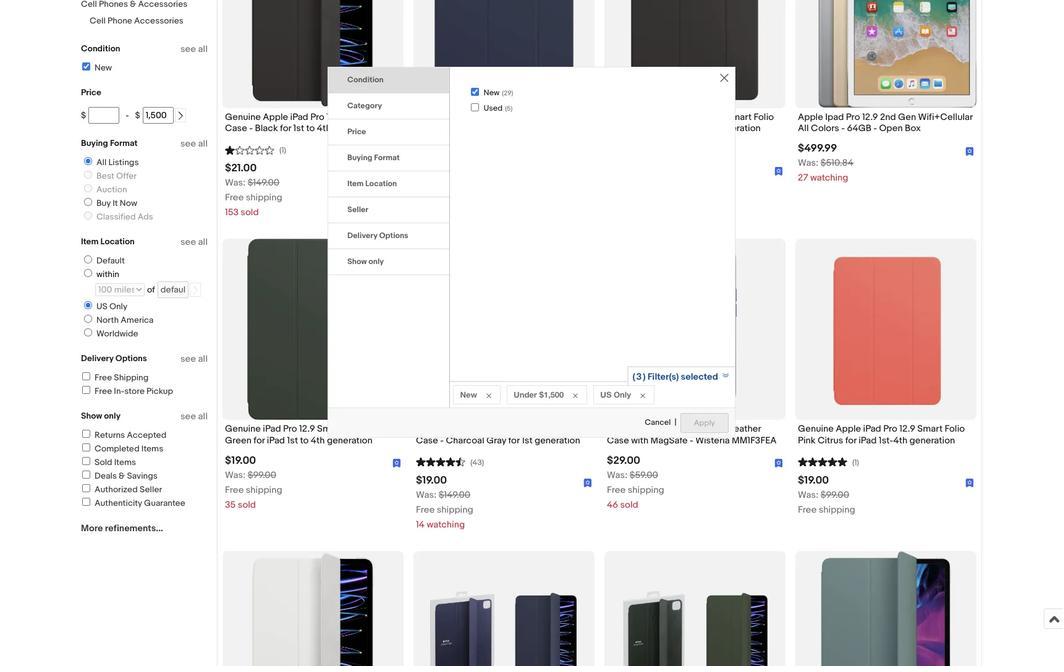 Task type: describe. For each thing, give the bounding box(es) containing it.
case for genuine apple ipad pro 11" smart folio case - charcoal gray for 1st generation
[[416, 435, 438, 446]]

default
[[96, 255, 125, 266]]

Auction radio
[[84, 184, 92, 192]]

case inside genuine apple iphone 13 pro leather case with magsafe - wisteria mm1f3fea
[[607, 435, 630, 446]]

delivery inside tab list
[[348, 230, 378, 240]]

5
[[507, 105, 511, 113]]

US Only radio
[[84, 301, 92, 309]]

genuine ipad pro 12.9 smart folio deep navy mh023fe/a for 1st to 4th generation link
[[416, 111, 592, 138]]

sold for $29.00
[[621, 499, 639, 511]]

shipping for was: $99.00 free shipping 35 sold
[[246, 484, 282, 496]]

free shipping link
[[80, 372, 149, 383]]

mxt32fe/a genuine apple ipad pro 11" 1st - 4th gen smart folio white smart folio image
[[223, 551, 404, 666]]

generation inside genuine apple ipad pro 11" smart folio case - black for 1st to 4th generation
[[333, 123, 379, 134]]

$ for minimum value text box
[[81, 110, 86, 121]]

1 vertical spatial show
[[81, 411, 102, 421]]

cell phone accessories
[[90, 15, 184, 26]]

guarantee
[[144, 498, 185, 508]]

was: for was: $99.00 free shipping
[[798, 489, 819, 501]]

12.9 inside genuine apple ipad pro 12.9 smart folio case - black for 1st to 4th generation
[[709, 111, 725, 123]]

Authenticity Guarantee checkbox
[[82, 498, 90, 506]]

genuine apple ipad pro 12.9 smart folio cactus for ipad 1st to 4th generation image
[[822, 551, 952, 666]]

Best Offer radio
[[84, 171, 92, 179]]

64gb
[[848, 123, 872, 134]]

&
[[119, 471, 125, 481]]

sold for $19.00
[[238, 499, 256, 511]]

see all for condition
[[181, 43, 208, 55]]

buy
[[96, 198, 111, 208]]

1 horizontal spatial item location
[[348, 179, 397, 188]]

genuine apple ipad pro 11" smart folio case - black for 1st to 4th generation
[[225, 111, 386, 134]]

cancel
[[645, 417, 671, 427]]

watching inside was: $149.00 free shipping 14 watching
[[427, 519, 465, 530]]

was: for was: $99.00 free shipping 35 sold
[[225, 469, 246, 481]]

2 horizontal spatial (
[[633, 371, 635, 383]]

apple for genuine apple ipad pro 12.9 smart folio case - black for 1st to 4th generation
[[645, 111, 671, 123]]

completed items link
[[80, 443, 163, 454]]

folio for genuine apple ipad pro 12.9 smart folio case - black for 1st to 4th generation
[[754, 111, 774, 123]]

ipad inside genuine apple ipad pro 11" smart folio case - black for 1st to 4th generation
[[290, 111, 308, 123]]

( 3 ) filter(s) selected
[[633, 371, 719, 383]]

generation for genuine ipad pro 12.9 smart folio cyprus green for ipad 1st to 4th generation
[[327, 435, 373, 446]]

12.9 inside genuine apple ipad pro 12.9 smart folio pink citrus for ipad 1st-4th generation
[[900, 423, 916, 435]]

$29.00
[[607, 454, 641, 467]]

genuine for genuine ipad pro 12.9 smart folio deep navy mh023fe/a for 1st to 4th generation
[[416, 111, 452, 123]]

2 vertical spatial )
[[643, 371, 646, 383]]

1st inside genuine ipad pro 12.9 smart folio deep navy mh023fe/a for 1st to 4th generation
[[505, 123, 516, 134]]

returns accepted link
[[80, 430, 167, 440]]

(1) link for $21.00
[[225, 144, 286, 155]]

folio inside genuine ipad pro 12.9 smart folio cyprus green for ipad 1st to 4th generation
[[345, 423, 365, 435]]

buying inside tab list
[[348, 153, 373, 162]]

apple for genuine apple ipad pro 12.9 smart folio pink citrus for ipad 1st-4th generation
[[836, 423, 862, 435]]

0 vertical spatial new
[[95, 62, 112, 73]]

magsafe
[[651, 435, 688, 446]]

was: $99.00 free shipping
[[798, 489, 856, 516]]

apple ipad pro 12.9 2nd gen wifi+cellular all colors - 64gb - open box link
[[798, 111, 975, 138]]

ipad
[[826, 111, 844, 123]]

returns accepted
[[95, 430, 167, 440]]

genuine ipad pro 12.9 smart folio cyprus green for ipad 1st to 4th generation link
[[225, 423, 401, 449]]

black for genuine apple ipad pro 11" smart folio case - black for 1st to 4th generation
[[255, 123, 278, 134]]

see all for delivery options
[[181, 353, 208, 365]]

genuine apple ipad pro 12.9 smart folio case - black for 1st to 4th generation image
[[605, 0, 786, 108]]

0 vertical spatial show
[[348, 256, 367, 266]]

2nd
[[881, 111, 897, 123]]

genuine apple iphone 13 pro leather case with magsafe - wisteria mm1f3fea link
[[607, 423, 784, 449]]

see all for buying format
[[181, 138, 208, 150]]

america
[[121, 315, 154, 325]]

14
[[416, 519, 425, 530]]

$510.84
[[821, 157, 854, 169]]

$21.00
[[225, 162, 257, 175]]

free for was: $59.00 free shipping 46 sold
[[607, 484, 626, 496]]

black for genuine apple ipad pro 12.9 smart folio case - black for 1st to 4th generation
[[637, 123, 660, 134]]

1 vertical spatial delivery
[[81, 353, 114, 364]]

smart for genuine apple ipad pro 11" smart folio case - black for 1st to 4th generation
[[338, 111, 363, 123]]

genuine for genuine apple ipad pro 11" smart folio case - charcoal gray for 1st generation
[[416, 423, 452, 435]]

11" for $21.00
[[327, 111, 336, 123]]

genuine for genuine apple ipad pro 11" smart folio case - black for 1st to 4th generation
[[225, 111, 261, 123]]

$19.00 up was: $99.00 free shipping
[[798, 474, 830, 487]]

submit price range image
[[176, 111, 185, 120]]

filter(s)
[[648, 371, 679, 383]]

free for was: $99.00 free shipping
[[798, 504, 817, 516]]

1 vertical spatial only
[[104, 411, 121, 421]]

all for condition
[[198, 43, 208, 55]]

pro inside genuine apple iphone 13 pro leather case with magsafe - wisteria mm1f3fea
[[714, 423, 728, 435]]

Deals & Savings checkbox
[[82, 471, 90, 479]]

New checkbox
[[82, 62, 90, 71]]

to inside genuine apple ipad pro 12.9 smart folio case - black for 1st to 4th generation
[[689, 123, 697, 134]]

12.9 for apple ipad pro 12.9 2nd gen wifi+cellular all colors - 64gb - open box
[[863, 111, 879, 123]]

default text field
[[158, 281, 188, 298]]

gen
[[899, 111, 917, 123]]

$1,500
[[540, 389, 564, 399]]

genuine for genuine apple ipad pro 12.9 smart folio pink citrus for ipad 1st-4th generation
[[798, 423, 834, 435]]

genuine for genuine apple ipad pro 12.9 smart folio case - black for 1st to 4th generation
[[607, 111, 643, 123]]

navy
[[416, 123, 437, 134]]

shipping for $19.00 $99.00 free shipping
[[437, 192, 474, 204]]

$59.00
[[630, 469, 659, 481]]

Free Shipping checkbox
[[82, 372, 90, 380]]

$19.00 inside the $19.00 $99.00 free shipping
[[416, 162, 447, 175]]

$499.99
[[798, 142, 838, 155]]

0 horizontal spatial location
[[100, 236, 135, 247]]

was: for was: $149.00 free shipping 153 sold
[[225, 177, 246, 189]]

1 horizontal spatial only
[[614, 389, 631, 399]]

pro inside genuine ipad pro 12.9 smart folio deep navy mh023fe/a for 1st to 4th generation
[[474, 111, 488, 123]]

with
[[632, 435, 649, 446]]

0 vertical spatial price
[[81, 87, 101, 98]]

1 horizontal spatial only
[[369, 256, 384, 266]]

buy it now
[[96, 198, 137, 208]]

11" for $19.00
[[518, 423, 527, 435]]

genuine apple ipad pro 11" 1st - 4th gen smart folio case - cyprus green image
[[605, 551, 786, 666]]

0 horizontal spatial format
[[110, 138, 138, 148]]

0 horizontal spatial condition
[[81, 43, 120, 54]]

1 vertical spatial delivery options
[[81, 353, 147, 364]]

free for was: $99.00 free shipping 35 sold
[[225, 484, 244, 496]]

0 vertical spatial us
[[96, 301, 108, 312]]

phone
[[108, 15, 132, 26]]

smart for genuine apple ipad pro 12.9 smart folio case - black for 1st to 4th generation
[[727, 111, 752, 123]]

case for genuine apple ipad pro 12.9 smart folio case - black for 1st to 4th generation
[[607, 123, 630, 134]]

see all button for buying format
[[181, 138, 208, 150]]

3
[[637, 371, 642, 383]]

ads
[[138, 212, 153, 222]]

apple for genuine apple iphone 13 pro leather case with magsafe - wisteria mm1f3fea
[[645, 423, 671, 435]]

within radio
[[84, 269, 92, 277]]

1 vertical spatial all
[[96, 157, 107, 168]]

4th inside genuine apple ipad pro 11" smart folio case - black for 1st to 4th generation
[[317, 123, 331, 134]]

within
[[96, 269, 119, 280]]

(1) for $19.00
[[853, 458, 860, 467]]

us only link
[[79, 301, 130, 312]]

leather
[[730, 423, 761, 435]]

best offer link
[[79, 171, 139, 181]]

genuine apple ipad pro 12.9 smart folio case - black for 1st to 4th generation link
[[607, 111, 784, 138]]

free for was: $149.00 free shipping 14 watching
[[416, 504, 435, 516]]

was: for was: $510.84 27 watching
[[798, 157, 819, 169]]

- inside genuine apple ipad pro 12.9 smart folio case - black for 1st to 4th generation
[[632, 123, 635, 134]]

see for item location
[[181, 236, 196, 248]]

best
[[96, 171, 114, 181]]

offer
[[116, 171, 137, 181]]

for inside the genuine apple ipad pro 11" smart folio case - charcoal gray for 1st generation
[[509, 435, 520, 446]]

selected
[[681, 371, 719, 383]]

0 horizontal spatial only
[[109, 301, 127, 312]]

free in-store pickup link
[[80, 386, 173, 396]]

all for buying format
[[198, 138, 208, 150]]

genuine apple ipad pro 11" smart folio case - charcoal gray for 1st generation image
[[438, 239, 571, 420]]

27
[[798, 172, 809, 184]]

apple for genuine apple ipad pro 11" smart folio case - black for 1st to 4th generation
[[263, 111, 288, 123]]

north america link
[[79, 315, 156, 325]]

charcoal
[[446, 435, 485, 446]]

free for was: $149.00 free shipping 153 sold
[[225, 192, 244, 204]]

cyprus
[[367, 423, 398, 435]]

free shipping
[[95, 372, 149, 383]]

items for completed items
[[142, 443, 163, 454]]

smart for genuine apple ipad pro 12.9 smart folio pink citrus for ipad 1st-4th generation
[[918, 423, 943, 435]]

folio for genuine apple ipad pro 12.9 smart folio pink citrus for ipad 1st-4th generation
[[945, 423, 966, 435]]

0 horizontal spatial item location
[[81, 236, 135, 247]]

- inside genuine apple ipad pro 11" smart folio case - black for 1st to 4th generation
[[249, 123, 253, 134]]

shipping for was: $59.00 free shipping 46 sold
[[628, 484, 665, 496]]

$99.00 for was: $99.00 free shipping 35 sold
[[248, 469, 276, 481]]

in-
[[114, 386, 124, 396]]

more refinements...
[[81, 523, 163, 534]]

4.5 out of 5 stars image
[[416, 456, 466, 467]]

accessories
[[134, 15, 184, 26]]

35
[[225, 499, 236, 511]]

authenticity guarantee
[[95, 498, 185, 508]]

1st inside genuine ipad pro 12.9 smart folio cyprus green for ipad 1st to 4th generation
[[287, 435, 298, 446]]

to inside genuine apple ipad pro 11" smart folio case - black for 1st to 4th generation
[[307, 123, 315, 134]]

0 horizontal spatial seller
[[140, 484, 162, 495]]

completed
[[95, 443, 140, 454]]

authorized seller link
[[80, 484, 162, 495]]

for inside genuine apple ipad pro 12.9 smart folio pink citrus for ipad 1st-4th generation
[[846, 435, 857, 446]]

genuine for genuine ipad pro 12.9 smart folio cyprus green for ipad 1st to 4th generation
[[225, 423, 261, 435]]

12.9 for genuine ipad pro 12.9 smart folio cyprus green for ipad 1st to 4th generation
[[299, 423, 315, 435]]

0 horizontal spatial us only
[[96, 301, 127, 312]]

watching inside was: $510.84 27 watching
[[811, 172, 849, 184]]

1st inside genuine apple ipad pro 12.9 smart folio case - black for 1st to 4th generation
[[676, 123, 687, 134]]

deals & savings link
[[80, 471, 158, 481]]

pickup
[[147, 386, 173, 396]]

shipping
[[114, 372, 149, 383]]

apple ipad pro 12.9 2nd gen wifi+cellular all colors - 64gb - open box image
[[796, 0, 977, 107]]

to inside genuine ipad pro 12.9 smart folio cyprus green for ipad 1st to 4th generation
[[300, 435, 309, 446]]

1 horizontal spatial new
[[460, 389, 478, 399]]

authenticity
[[95, 498, 142, 508]]

savings
[[127, 471, 158, 481]]

Authorized Seller checkbox
[[82, 484, 90, 492]]

of
[[147, 284, 155, 295]]

deals
[[95, 471, 117, 481]]

genuine apple ipad pro 11" smart folio case - charcoal gray for 1st generation
[[416, 423, 581, 446]]

- inside the genuine apple ipad pro 11" smart folio case - charcoal gray for 1st generation
[[441, 435, 444, 446]]

Buy It Now radio
[[84, 198, 92, 206]]

5 out of 5 stars image for mh023fe/a
[[416, 144, 466, 155]]

All Listings radio
[[84, 157, 92, 165]]

deep
[[558, 111, 581, 123]]

Returns Accepted checkbox
[[82, 430, 90, 438]]

generation for genuine ipad pro 12.9 smart folio deep navy mh023fe/a for 1st to 4th generation
[[545, 123, 590, 134]]

item inside tab list
[[348, 179, 364, 188]]

for inside genuine apple ipad pro 11" smart folio case - black for 1st to 4th generation
[[280, 123, 291, 134]]

was: $99.00 free shipping 35 sold
[[225, 469, 282, 511]]

ipad inside the genuine apple ipad pro 11" smart folio case - charcoal gray for 1st generation
[[481, 423, 500, 435]]

1 vertical spatial condition
[[348, 75, 384, 85]]

pink
[[798, 435, 816, 446]]

box
[[905, 123, 921, 134]]

close image
[[721, 73, 729, 82]]

pro inside genuine apple ipad pro 11" smart folio case - black for 1st to 4th generation
[[311, 111, 325, 123]]

see for show only
[[181, 411, 196, 422]]

was: $510.84 27 watching
[[798, 157, 854, 184]]

genuine apple ipad pro 12.9 smart folio pink citrus for ipad 1st-4th generation
[[798, 423, 966, 446]]

1 vertical spatial item
[[81, 236, 99, 247]]

category
[[348, 101, 382, 111]]

authorized seller
[[95, 484, 162, 495]]

open
[[880, 123, 903, 134]]

) for used
[[511, 105, 513, 113]]

pro inside the apple ipad pro 12.9 2nd gen wifi+cellular all colors - 64gb - open box
[[847, 111, 861, 123]]

ipad inside genuine ipad pro 12.9 smart folio deep navy mh023fe/a for 1st to 4th generation
[[454, 111, 472, 123]]

see all button for delivery options
[[181, 353, 208, 365]]

1 vertical spatial buying format
[[348, 153, 400, 162]]



Task type: locate. For each thing, give the bounding box(es) containing it.
0 vertical spatial seller
[[348, 205, 369, 214]]

sold right 153
[[241, 207, 259, 219]]

smart for genuine apple ipad pro 11" smart folio case - charcoal gray for 1st generation
[[529, 423, 555, 435]]

price down category
[[348, 127, 366, 136]]

4th for genuine apple ipad pro 12.9 smart folio pink citrus for ipad 1st-4th generation
[[894, 435, 908, 446]]

buying format up all listings link
[[81, 138, 138, 148]]

new link
[[80, 62, 112, 73]]

) right 3
[[643, 371, 646, 383]]

worldwide
[[96, 328, 138, 339]]

1 vertical spatial (
[[505, 105, 507, 113]]

( left 3
[[633, 371, 635, 383]]

mh023fe/a
[[439, 123, 489, 134]]

1 $ from the left
[[81, 110, 86, 121]]

go image
[[191, 286, 200, 295]]

free for $19.00 $99.00 free shipping
[[416, 192, 435, 204]]

( up used ( 5 )
[[502, 89, 504, 97]]

1 vertical spatial watching
[[427, 519, 465, 530]]

smart right 1st-
[[918, 423, 943, 435]]

0 horizontal spatial (1)
[[280, 146, 286, 155]]

cell phone accessories link
[[90, 15, 184, 26]]

was: inside was: $510.84 27 watching
[[798, 157, 819, 169]]

( inside new ( 29 )
[[502, 89, 504, 97]]

folio for genuine apple ipad pro 11" smart folio case - black for 1st to 4th generation
[[365, 111, 386, 123]]

price down new link at the top of page
[[81, 87, 101, 98]]

1 see from the top
[[181, 43, 196, 55]]

3 see all button from the top
[[181, 236, 208, 248]]

tab list containing condition
[[328, 67, 450, 275]]

0 vertical spatial only
[[109, 301, 127, 312]]

folio inside genuine apple ipad pro 12.9 smart folio case - black for 1st to 4th generation
[[754, 111, 774, 123]]

0 vertical spatial items
[[142, 443, 163, 454]]

$99.00 inside the $19.00 $99.00 free shipping
[[439, 177, 468, 189]]

5 see all from the top
[[181, 411, 208, 422]]

1st-
[[879, 435, 894, 446]]

$ left minimum value text box
[[81, 110, 86, 121]]

2 see all from the top
[[181, 138, 208, 150]]

smart down category
[[338, 111, 363, 123]]

0 vertical spatial location
[[366, 179, 397, 188]]

genuine inside the genuine apple ipad pro 11" smart folio case - charcoal gray for 1st generation
[[416, 423, 452, 435]]

all inside the apple ipad pro 12.9 2nd gen wifi+cellular all colors - 64gb - open box
[[798, 123, 809, 134]]

$99.00 inside was: $99.00 free shipping
[[821, 489, 850, 501]]

0 horizontal spatial buying
[[81, 138, 108, 148]]

1 vertical spatial 11"
[[518, 423, 527, 435]]

smart down under $1,500
[[529, 423, 555, 435]]

$99.00
[[439, 177, 468, 189], [248, 469, 276, 481], [821, 489, 850, 501]]

was: inside was: $149.00 free shipping 153 sold
[[225, 177, 246, 189]]

items down accepted
[[142, 443, 163, 454]]

2 vertical spatial $99.00
[[821, 489, 850, 501]]

items up deals & savings
[[114, 457, 136, 468]]

us right '$1,500'
[[601, 389, 612, 399]]

0 vertical spatial watching
[[811, 172, 849, 184]]

was: for was: $149.00 free shipping 14 watching
[[416, 489, 437, 501]]

1 horizontal spatial 11"
[[518, 423, 527, 435]]

wifi+cellular
[[919, 111, 973, 123]]

was: inside the was: $99.00 free shipping 35 sold
[[225, 469, 246, 481]]

$99.00 for was: $99.00 free shipping
[[821, 489, 850, 501]]

1 horizontal spatial seller
[[348, 205, 369, 214]]

3 see from the top
[[181, 236, 196, 248]]

2 all from the top
[[198, 138, 208, 150]]

(43) link
[[416, 456, 484, 467]]

0 horizontal spatial 11"
[[327, 111, 336, 123]]

4th inside genuine apple ipad pro 12.9 smart folio case - black for 1st to 4th generation
[[699, 123, 714, 134]]

1 vertical spatial 5 out of 5 stars image
[[798, 456, 848, 467]]

0 vertical spatial 5 out of 5 stars image
[[416, 144, 466, 155]]

black inside genuine apple ipad pro 11" smart folio case - black for 1st to 4th generation
[[255, 123, 278, 134]]

(1) right '1 out of 5 stars' 'image'
[[280, 146, 286, 155]]

case inside the genuine apple ipad pro 11" smart folio case - charcoal gray for 1st generation
[[416, 435, 438, 446]]

free in-store pickup
[[95, 386, 173, 396]]

4 see from the top
[[181, 353, 196, 365]]

format down category
[[374, 153, 400, 162]]

1st inside genuine apple ipad pro 11" smart folio case - black for 1st to 4th generation
[[293, 123, 304, 134]]

$149.00 for $21.00
[[248, 177, 280, 189]]

smart down 29
[[508, 111, 534, 123]]

see all button
[[181, 43, 208, 55], [181, 138, 208, 150], [181, 236, 208, 248], [181, 353, 208, 365], [181, 411, 208, 422]]

1 horizontal spatial $
[[135, 110, 140, 121]]

1 vertical spatial (1) link
[[798, 456, 860, 467]]

Minimum Value text field
[[89, 107, 119, 124]]

was: up 27
[[798, 157, 819, 169]]

see all for show only
[[181, 411, 208, 422]]

0 vertical spatial all
[[798, 123, 809, 134]]

1 horizontal spatial options
[[379, 230, 409, 240]]

sold inside was: $59.00 free shipping 46 sold
[[621, 499, 639, 511]]

Free In-store Pickup checkbox
[[82, 386, 90, 394]]

1 all from the top
[[198, 43, 208, 55]]

smart inside genuine ipad pro 12.9 smart folio deep navy mh023fe/a for 1st to 4th generation
[[508, 111, 534, 123]]

apple for genuine apple ipad pro 11" smart folio case - charcoal gray for 1st generation
[[454, 423, 479, 435]]

all listings
[[96, 157, 139, 168]]

(1) link down citrus at the bottom right of page
[[798, 456, 860, 467]]

12.9 for genuine ipad pro 12.9 smart folio deep navy mh023fe/a for 1st to 4th generation
[[490, 111, 506, 123]]

) inside new ( 29 )
[[512, 89, 513, 97]]

1 vertical spatial items
[[114, 457, 136, 468]]

2 horizontal spatial new
[[484, 88, 500, 98]]

$ left the 'maximum value' text box
[[135, 110, 140, 121]]

4 see all button from the top
[[181, 353, 208, 365]]

5 see all button from the top
[[181, 411, 208, 422]]

more refinements... button
[[81, 523, 163, 534]]

- inside genuine apple iphone 13 pro leather case with magsafe - wisteria mm1f3fea
[[690, 435, 694, 446]]

$99.00 down green
[[248, 469, 276, 481]]

condition up new link at the top of page
[[81, 43, 120, 54]]

$19.00 $99.00 free shipping
[[416, 162, 474, 204]]

see all for item location
[[181, 236, 208, 248]]

4 see all from the top
[[181, 353, 208, 365]]

1 vertical spatial buying
[[348, 153, 373, 162]]

5 out of 5 stars image
[[416, 144, 466, 155], [798, 456, 848, 467]]

smart left cyprus
[[317, 423, 343, 435]]

0 vertical spatial (1) link
[[225, 144, 286, 155]]

folio inside the genuine apple ipad pro 11" smart folio case - charcoal gray for 1st generation
[[557, 423, 577, 435]]

1 horizontal spatial us only
[[601, 389, 631, 399]]

see all button for condition
[[181, 43, 208, 55]]

Sold Items checkbox
[[82, 457, 90, 465]]

used
[[484, 103, 503, 113]]

0 horizontal spatial us
[[96, 301, 108, 312]]

2 see all button from the top
[[181, 138, 208, 150]]

was: down pink
[[798, 489, 819, 501]]

pro inside genuine apple ipad pro 12.9 smart folio pink citrus for ipad 1st-4th generation
[[884, 423, 898, 435]]

free inside the $19.00 $99.00 free shipping
[[416, 192, 435, 204]]

( for new
[[502, 89, 504, 97]]

1 vertical spatial (1)
[[853, 458, 860, 467]]

for inside genuine ipad pro 12.9 smart folio deep navy mh023fe/a for 1st to 4th generation
[[492, 123, 503, 134]]

all left colors
[[798, 123, 809, 134]]

sold inside was: $149.00 free shipping 153 sold
[[241, 207, 259, 219]]

Default radio
[[84, 255, 92, 263]]

generation
[[333, 123, 379, 134], [545, 123, 590, 134], [716, 123, 761, 134], [327, 435, 373, 446], [535, 435, 581, 446], [910, 435, 956, 446]]

free inside was: $99.00 free shipping
[[798, 504, 817, 516]]

authenticity guarantee link
[[80, 498, 185, 508]]

1 horizontal spatial format
[[374, 153, 400, 162]]

(1) for $21.00
[[280, 146, 286, 155]]

1 vertical spatial format
[[374, 153, 400, 162]]

smart inside the genuine apple ipad pro 11" smart folio case - charcoal gray for 1st generation
[[529, 423, 555, 435]]

genuine apple ipad pro 12.9 smart folio pink citrus for ipad 1st-4th generation image
[[796, 239, 977, 420]]

apple ipad pro 12.9 2nd gen wifi+cellular all colors - 64gb - open box
[[798, 111, 973, 134]]

2 black from the left
[[637, 123, 660, 134]]

0 horizontal spatial watching
[[427, 519, 465, 530]]

see
[[181, 43, 196, 55], [181, 138, 196, 150], [181, 236, 196, 248], [181, 353, 196, 365], [181, 411, 196, 422]]

all for show only
[[198, 411, 208, 422]]

for inside genuine ipad pro 12.9 smart folio cyprus green for ipad 1st to 4th generation
[[254, 435, 265, 446]]

(1) link up $21.00
[[225, 144, 286, 155]]

sold for $21.00
[[241, 207, 259, 219]]

) for new
[[512, 89, 513, 97]]

new right new checkbox
[[95, 62, 112, 73]]

4 all from the top
[[198, 353, 208, 365]]

1 horizontal spatial condition
[[348, 75, 384, 85]]

[object undefined] image
[[393, 167, 401, 175], [393, 457, 401, 468], [775, 457, 784, 468], [966, 479, 975, 487]]

shipping for was: $149.00 free shipping 153 sold
[[246, 192, 282, 204]]

accepted
[[127, 430, 167, 440]]

see for condition
[[181, 43, 196, 55]]

classified ads
[[96, 212, 153, 222]]

generation inside genuine apple ipad pro 12.9 smart folio case - black for 1st to 4th generation
[[716, 123, 761, 134]]

2 see from the top
[[181, 138, 196, 150]]

free inside the was: $99.00 free shipping 35 sold
[[225, 484, 244, 496]]

0 vertical spatial )
[[512, 89, 513, 97]]

apple inside genuine apple iphone 13 pro leather case with magsafe - wisteria mm1f3fea
[[645, 423, 671, 435]]

1 horizontal spatial 5 out of 5 stars image
[[798, 456, 848, 467]]

4th inside genuine ipad pro 12.9 smart folio cyprus green for ipad 1st to 4th generation
[[311, 435, 325, 446]]

0 horizontal spatial (
[[502, 89, 504, 97]]

to inside genuine ipad pro 12.9 smart folio deep navy mh023fe/a for 1st to 4th generation
[[518, 123, 526, 134]]

1 see all button from the top
[[181, 43, 208, 55]]

2 $ from the left
[[135, 110, 140, 121]]

generation inside genuine ipad pro 12.9 smart folio cyprus green for ipad 1st to 4th generation
[[327, 435, 373, 446]]

1 horizontal spatial watching
[[811, 172, 849, 184]]

us only
[[96, 301, 127, 312], [601, 389, 631, 399]]

sold inside the was: $99.00 free shipping 35 sold
[[238, 499, 256, 511]]

1 vertical spatial us only
[[601, 389, 631, 399]]

0 horizontal spatial new
[[95, 62, 112, 73]]

was: down $29.00
[[607, 469, 628, 481]]

for
[[280, 123, 291, 134], [492, 123, 503, 134], [662, 123, 674, 134], [254, 435, 265, 446], [509, 435, 520, 446], [846, 435, 857, 446]]

1 horizontal spatial us
[[601, 389, 612, 399]]

North America radio
[[84, 315, 92, 323]]

1 horizontal spatial (1) link
[[798, 456, 860, 467]]

1 vertical spatial location
[[100, 236, 135, 247]]

genuine inside genuine apple ipad pro 12.9 smart folio case - black for 1st to 4th generation
[[607, 111, 643, 123]]

generation for genuine apple ipad pro 11" smart folio case - charcoal gray for 1st generation
[[535, 435, 581, 446]]

see all button for item location
[[181, 236, 208, 248]]

format up listings
[[110, 138, 138, 148]]

0 horizontal spatial only
[[104, 411, 121, 421]]

153
[[225, 207, 239, 219]]

north
[[96, 315, 119, 325]]

new ( 29 )
[[484, 88, 513, 98]]

$149.00 inside was: $149.00 free shipping 14 watching
[[439, 489, 471, 501]]

$19.00
[[416, 162, 447, 175], [225, 454, 256, 467], [416, 474, 447, 487], [798, 474, 830, 487]]

see for delivery options
[[181, 353, 196, 365]]

(43)
[[471, 458, 484, 467]]

folio inside genuine ipad pro 12.9 smart folio deep navy mh023fe/a for 1st to 4th generation
[[536, 111, 556, 123]]

genuine apple iphone 13 pro leather case with magsafe - wisteria mm1f3fea image
[[605, 239, 786, 420]]

1 vertical spatial show only
[[81, 411, 121, 421]]

all for item location
[[198, 236, 208, 248]]

genuine apple ipad pro 11" smart folio case - black for 1st to 4th generation link
[[225, 111, 401, 138]]

tab list
[[328, 67, 450, 275]]

apple inside the apple ipad pro 12.9 2nd gen wifi+cellular all colors - 64gb - open box
[[798, 111, 824, 123]]

( for used
[[505, 105, 507, 113]]

returns
[[95, 430, 125, 440]]

was: inside was: $99.00 free shipping
[[798, 489, 819, 501]]

was: up 35
[[225, 469, 246, 481]]

0 vertical spatial delivery options
[[348, 230, 409, 240]]

$19.00 down navy
[[416, 162, 447, 175]]

folio inside genuine apple ipad pro 11" smart folio case - black for 1st to 4th generation
[[365, 111, 386, 123]]

13
[[703, 423, 712, 435]]

case inside genuine apple ipad pro 11" smart folio case - black for 1st to 4th generation
[[225, 123, 247, 134]]

0 horizontal spatial show
[[81, 411, 102, 421]]

4th inside genuine apple ipad pro 12.9 smart folio pink citrus for ipad 1st-4th generation
[[894, 435, 908, 446]]

0 horizontal spatial (1) link
[[225, 144, 286, 155]]

1 vertical spatial options
[[116, 353, 147, 364]]

$19.00 down green
[[225, 454, 256, 467]]

items for sold items
[[114, 457, 136, 468]]

)
[[512, 89, 513, 97], [511, 105, 513, 113], [643, 371, 646, 383]]

case up $29.00
[[607, 435, 630, 446]]

1 vertical spatial us
[[601, 389, 612, 399]]

see all button for show only
[[181, 411, 208, 422]]

$149.00 down $21.00
[[248, 177, 280, 189]]

1 out of 5 stars image
[[225, 144, 275, 155]]

) up used ( 5 )
[[512, 89, 513, 97]]

citrus
[[818, 435, 844, 446]]

0 horizontal spatial black
[[255, 123, 278, 134]]

0 horizontal spatial $
[[81, 110, 86, 121]]

1 vertical spatial )
[[511, 105, 513, 113]]

see for buying format
[[181, 138, 196, 150]]

store
[[124, 386, 145, 396]]

black inside genuine apple ipad pro 12.9 smart folio case - black for 1st to 4th generation
[[637, 123, 660, 134]]

sold items
[[95, 457, 136, 468]]

buying up all listings 'radio'
[[81, 138, 108, 148]]

genuine ipad pro 12.9 smart folio cyprus green for ipad 1st to 4th generation
[[225, 423, 398, 446]]

ipad
[[290, 111, 308, 123], [454, 111, 472, 123], [673, 111, 691, 123], [263, 423, 281, 435], [481, 423, 500, 435], [864, 423, 882, 435], [267, 435, 285, 446], [859, 435, 877, 446]]

pro
[[311, 111, 325, 123], [474, 111, 488, 123], [693, 111, 707, 123], [847, 111, 861, 123], [283, 423, 297, 435], [502, 423, 516, 435], [714, 423, 728, 435], [884, 423, 898, 435]]

shipping inside was: $149.00 free shipping 14 watching
[[437, 504, 474, 516]]

Completed Items checkbox
[[82, 443, 90, 451]]

11" inside the genuine apple ipad pro 11" smart folio case - charcoal gray for 1st generation
[[518, 423, 527, 435]]

1 horizontal spatial all
[[798, 123, 809, 134]]

5 out of 5 stars image down navy
[[416, 144, 466, 155]]

all
[[198, 43, 208, 55], [198, 138, 208, 150], [198, 236, 208, 248], [198, 353, 208, 365], [198, 411, 208, 422]]

condition up category
[[348, 75, 384, 85]]

north america
[[96, 315, 154, 325]]

0 vertical spatial buying format
[[81, 138, 138, 148]]

format
[[110, 138, 138, 148], [374, 153, 400, 162]]

best offer
[[96, 171, 137, 181]]

shipping for was: $149.00 free shipping 14 watching
[[437, 504, 474, 516]]

0 vertical spatial item location
[[348, 179, 397, 188]]

genuine ipad pro 12.9 smart folio deep navy mh023fe/a for 1st to 4th generation
[[416, 111, 590, 134]]

was: inside was: $59.00 free shipping 46 sold
[[607, 469, 628, 481]]

( right used at the top
[[505, 105, 507, 113]]

$149.00 for $19.00
[[439, 489, 471, 501]]

(1) link
[[225, 144, 286, 155], [798, 456, 860, 467]]

green
[[225, 435, 252, 446]]

shipping inside the $19.00 $99.00 free shipping
[[437, 192, 474, 204]]

0 horizontal spatial price
[[81, 87, 101, 98]]

2 vertical spatial new
[[460, 389, 478, 399]]

more
[[81, 523, 103, 534]]

Worldwide radio
[[84, 328, 92, 336]]

delivery options
[[348, 230, 409, 240], [81, 353, 147, 364]]

1 black from the left
[[255, 123, 278, 134]]

0 vertical spatial $99.00
[[439, 177, 468, 189]]

used ( 5 )
[[484, 103, 513, 113]]

0 horizontal spatial buying format
[[81, 138, 138, 148]]

3 all from the top
[[198, 236, 208, 248]]

1 vertical spatial price
[[348, 127, 366, 136]]

genuine apple ipad pro 11" smart folio case - deep navy for 1st to 4th image
[[414, 551, 595, 666]]

0 vertical spatial delivery
[[348, 230, 378, 240]]

was: for was: $59.00 free shipping 46 sold
[[607, 469, 628, 481]]

case inside genuine apple ipad pro 12.9 smart folio case - black for 1st to 4th generation
[[607, 123, 630, 134]]

buying
[[81, 138, 108, 148], [348, 153, 373, 162]]

delivery
[[348, 230, 378, 240], [81, 353, 114, 364]]

0 vertical spatial (1)
[[280, 146, 286, 155]]

(1) link for $19.00
[[798, 456, 860, 467]]

1 horizontal spatial black
[[637, 123, 660, 134]]

5 all from the top
[[198, 411, 208, 422]]

colors
[[811, 123, 840, 134]]

genuine apple ipad pro 12.9 smart folio pink citrus for ipad 1st-4th generation link
[[798, 423, 975, 449]]

3 see all from the top
[[181, 236, 208, 248]]

shipping inside was: $99.00 free shipping
[[819, 504, 856, 516]]

sold right 46
[[621, 499, 639, 511]]

1 horizontal spatial delivery options
[[348, 230, 409, 240]]

watching right 14
[[427, 519, 465, 530]]

was: inside was: $149.00 free shipping 14 watching
[[416, 489, 437, 501]]

1 horizontal spatial $99.00
[[439, 177, 468, 189]]

refinements...
[[105, 523, 163, 534]]

(1) down genuine apple ipad pro 12.9 smart folio pink citrus for ipad 1st-4th generation
[[853, 458, 860, 467]]

was: $59.00 free shipping 46 sold
[[607, 469, 665, 511]]

now
[[120, 198, 137, 208]]

smart down close image
[[727, 111, 752, 123]]

0 vertical spatial show only
[[348, 256, 384, 266]]

$99.00 down mh023fe/a
[[439, 177, 468, 189]]

4th for genuine ipad pro 12.9 smart folio deep navy mh023fe/a for 1st to 4th generation
[[528, 123, 543, 134]]

smart inside genuine apple ipad pro 12.9 smart folio pink citrus for ipad 1st-4th generation
[[918, 423, 943, 435]]

apple inside genuine apple ipad pro 12.9 smart folio case - black for 1st to 4th generation
[[645, 111, 671, 123]]

) down 29
[[511, 105, 513, 113]]

genuine for genuine apple iphone 13 pro leather case with magsafe - wisteria mm1f3fea
[[607, 423, 643, 435]]

1 horizontal spatial $149.00
[[439, 489, 471, 501]]

5 see from the top
[[181, 411, 196, 422]]

genuine inside genuine apple ipad pro 12.9 smart folio pink citrus for ipad 1st-4th generation
[[798, 423, 834, 435]]

0 vertical spatial us only
[[96, 301, 127, 312]]

4th inside genuine ipad pro 12.9 smart folio deep navy mh023fe/a for 1st to 4th generation
[[528, 123, 543, 134]]

genuine inside genuine ipad pro 12.9 smart folio deep navy mh023fe/a for 1st to 4th generation
[[416, 111, 452, 123]]

0 vertical spatial format
[[110, 138, 138, 148]]

listings
[[109, 157, 139, 168]]

all for delivery options
[[198, 353, 208, 365]]

auction
[[96, 184, 127, 195]]

wisteria
[[696, 435, 730, 446]]

[object undefined] image
[[966, 145, 975, 156], [966, 147, 975, 156], [393, 165, 401, 175], [775, 165, 784, 175], [775, 167, 784, 175], [393, 459, 401, 468], [775, 459, 784, 468], [584, 477, 592, 487], [966, 477, 975, 487], [584, 479, 592, 487]]

case up 4.5 out of 5 stars image
[[416, 435, 438, 446]]

folio for genuine apple ipad pro 11" smart folio case - charcoal gray for 1st generation
[[557, 423, 577, 435]]

0 vertical spatial $149.00
[[248, 177, 280, 189]]

1 vertical spatial item location
[[81, 236, 135, 247]]

shipping inside was: $149.00 free shipping 153 sold
[[246, 192, 282, 204]]

1 horizontal spatial (1)
[[853, 458, 860, 467]]

was: $149.00 free shipping 14 watching
[[416, 489, 474, 530]]

for inside genuine apple ipad pro 12.9 smart folio case - black for 1st to 4th generation
[[662, 123, 674, 134]]

new up the charcoal
[[460, 389, 478, 399]]

all right all listings 'radio'
[[96, 157, 107, 168]]

Apply submit
[[681, 413, 729, 433]]

0 horizontal spatial options
[[116, 353, 147, 364]]

1 horizontal spatial show
[[348, 256, 367, 266]]

cancel button
[[645, 412, 672, 433]]

case up '1 out of 5 stars' 'image'
[[225, 123, 247, 134]]

apple inside the genuine apple ipad pro 11" smart folio case - charcoal gray for 1st generation
[[454, 423, 479, 435]]

generation for genuine apple ipad pro 12.9 smart folio pink citrus for ipad 1st-4th generation
[[910, 435, 956, 446]]

$99.00 for $19.00 $99.00 free shipping
[[439, 177, 468, 189]]

5 out of 5 stars image for citrus
[[798, 456, 848, 467]]

Maximum Value text field
[[143, 107, 174, 124]]

buying down category
[[348, 153, 373, 162]]

show only inside tab list
[[348, 256, 384, 266]]

completed items
[[95, 443, 163, 454]]

0 horizontal spatial items
[[114, 457, 136, 468]]

buying format down category
[[348, 153, 400, 162]]

shipping inside was: $59.00 free shipping 46 sold
[[628, 484, 665, 496]]

$19.00 down 4.5 out of 5 stars image
[[416, 474, 447, 487]]

apple inside genuine apple ipad pro 12.9 smart folio pink citrus for ipad 1st-4th generation
[[836, 423, 862, 435]]

genuine ipad pro 12.9 smart folio deep navy mh023fe/a for 1st to 4th generation image
[[435, 0, 574, 108]]

case for genuine apple ipad pro 11" smart folio case - black for 1st to 4th generation
[[225, 123, 247, 134]]

12.9 inside genuine ipad pro 12.9 smart folio cyprus green for ipad 1st to 4th generation
[[299, 423, 315, 435]]

under $1,500
[[514, 389, 564, 399]]

$99.00 down citrus at the bottom right of page
[[821, 489, 850, 501]]

free
[[225, 192, 244, 204], [416, 192, 435, 204], [95, 372, 112, 383], [95, 386, 112, 396], [225, 484, 244, 496], [607, 484, 626, 496], [416, 504, 435, 516], [798, 504, 817, 516]]

1 see all from the top
[[181, 43, 208, 55]]

item location
[[348, 179, 397, 188], [81, 236, 135, 247]]

genuine inside genuine ipad pro 12.9 smart folio cyprus green for ipad 1st to 4th generation
[[225, 423, 261, 435]]

was: down $21.00
[[225, 177, 246, 189]]

generation inside genuine apple ipad pro 12.9 smart folio pink citrus for ipad 1st-4th generation
[[910, 435, 956, 446]]

new up used at the top
[[484, 88, 500, 98]]

0 horizontal spatial all
[[96, 157, 107, 168]]

1 vertical spatial new
[[484, 88, 500, 98]]

$149.00 down (43) link
[[439, 489, 471, 501]]

0 horizontal spatial $99.00
[[248, 469, 276, 481]]

shipping for was: $99.00 free shipping
[[819, 504, 856, 516]]

smart inside genuine apple ipad pro 12.9 smart folio case - black for 1st to 4th generation
[[727, 111, 752, 123]]

Classified Ads radio
[[84, 212, 92, 220]]

genuine apple ipad pro 11" smart folio case - black for 1st to 4th generation image
[[223, 0, 404, 108]]

2 vertical spatial (
[[633, 371, 635, 383]]

1 horizontal spatial (
[[505, 105, 507, 113]]

1 horizontal spatial show only
[[348, 256, 384, 266]]

0 vertical spatial condition
[[81, 43, 120, 54]]

genuine ipad pro 12.9 smart folio cyprus green for ipad 1st to 4th generation image
[[247, 239, 379, 420]]

1 horizontal spatial location
[[366, 179, 397, 188]]

auction link
[[79, 184, 130, 195]]

12.9 inside the apple ipad pro 12.9 2nd gen wifi+cellular all colors - 64gb - open box
[[863, 111, 879, 123]]

pro inside the genuine apple ipad pro 11" smart folio case - charcoal gray for 1st generation
[[502, 423, 516, 435]]

all listings link
[[79, 157, 141, 168]]

seller
[[348, 205, 369, 214], [140, 484, 162, 495]]

ipad inside genuine apple ipad pro 12.9 smart folio case - black for 1st to 4th generation
[[673, 111, 691, 123]]

new
[[95, 62, 112, 73], [484, 88, 500, 98], [460, 389, 478, 399]]

0 vertical spatial item
[[348, 179, 364, 188]]

genuine apple iphone 13 pro leather case with magsafe - wisteria mm1f3fea
[[607, 423, 777, 446]]

sold
[[95, 457, 112, 468]]

smart inside genuine ipad pro 12.9 smart folio cyprus green for ipad 1st to 4th generation
[[317, 423, 343, 435]]

$ for the 'maximum value' text box
[[135, 110, 140, 121]]

buying format
[[81, 138, 138, 148], [348, 153, 400, 162]]

None checkbox
[[472, 88, 480, 96], [472, 103, 480, 111], [472, 88, 480, 96], [472, 103, 480, 111]]

folio inside genuine apple ipad pro 12.9 smart folio pink citrus for ipad 1st-4th generation
[[945, 423, 966, 435]]

authorized
[[95, 484, 138, 495]]

shipping inside the was: $99.00 free shipping 35 sold
[[246, 484, 282, 496]]

all
[[798, 123, 809, 134], [96, 157, 107, 168]]

pro inside genuine ipad pro 12.9 smart folio cyprus green for ipad 1st to 4th generation
[[283, 423, 297, 435]]

apple inside genuine apple ipad pro 11" smart folio case - black for 1st to 4th generation
[[263, 111, 288, 123]]

0 horizontal spatial $149.00
[[248, 177, 280, 189]]

case right deep
[[607, 123, 630, 134]]

12.9 inside genuine ipad pro 12.9 smart folio deep navy mh023fe/a for 1st to 4th generation
[[490, 111, 506, 123]]

1 vertical spatial only
[[614, 389, 631, 399]]

5 out of 5 stars image down citrus at the bottom right of page
[[798, 456, 848, 467]]

buy it now link
[[79, 198, 140, 208]]

4th for genuine ipad pro 12.9 smart folio cyprus green for ipad 1st to 4th generation
[[311, 435, 325, 446]]

1 horizontal spatial item
[[348, 179, 364, 188]]

0 vertical spatial buying
[[81, 138, 108, 148]]

watching down $510.84
[[811, 172, 849, 184]]

us right us only option
[[96, 301, 108, 312]]

1st inside the genuine apple ipad pro 11" smart folio case - charcoal gray for 1st generation
[[522, 435, 533, 446]]

pro inside genuine apple ipad pro 12.9 smart folio case - black for 1st to 4th generation
[[693, 111, 707, 123]]

free inside was: $59.00 free shipping 46 sold
[[607, 484, 626, 496]]

worldwide link
[[79, 328, 141, 339]]

was: up 14
[[416, 489, 437, 501]]

sold right 35
[[238, 499, 256, 511]]

2 horizontal spatial $99.00
[[821, 489, 850, 501]]

free inside was: $149.00 free shipping 153 sold
[[225, 192, 244, 204]]



Task type: vqa. For each thing, say whether or not it's contained in the screenshot.
Check out the eBay Motors Blog image
no



